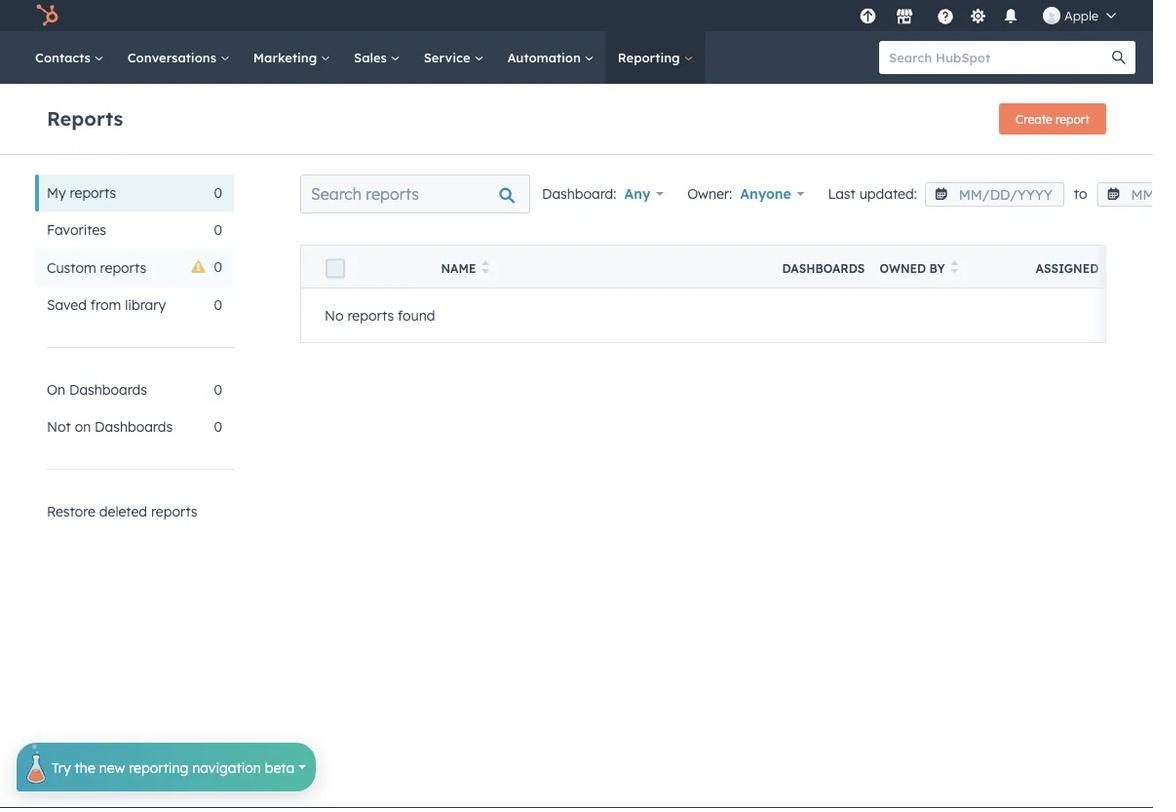 Task type: locate. For each thing, give the bounding box(es) containing it.
press to sort. element
[[482, 260, 489, 277], [951, 260, 959, 277], [1105, 260, 1112, 277]]

service
[[424, 49, 474, 65]]

reports
[[47, 106, 123, 130]]

press to sort. element right assigned
[[1105, 260, 1112, 277]]

1 0 from the top
[[214, 184, 222, 201]]

name
[[441, 261, 476, 276]]

2 press to sort. image from the left
[[1105, 260, 1112, 274]]

4 0 from the top
[[214, 296, 222, 313]]

Search HubSpot search field
[[880, 41, 1118, 74]]

1 press to sort. image from the left
[[951, 260, 959, 274]]

2 0 from the top
[[214, 221, 222, 238]]

press to sort. element right name
[[482, 260, 489, 277]]

marketplaces button
[[884, 0, 925, 31]]

press to sort. image right 'by'
[[951, 260, 959, 274]]

last
[[828, 185, 856, 202]]

2 horizontal spatial press to sort. element
[[1105, 260, 1112, 277]]

press to sort. image inside owned by button
[[951, 260, 959, 274]]

0 horizontal spatial press to sort. element
[[482, 260, 489, 277]]

settings image
[[970, 8, 987, 26]]

reports right my
[[70, 184, 116, 201]]

press to sort. image for owned by
[[951, 260, 959, 274]]

press to sort. image right assigned
[[1105, 260, 1112, 274]]

1 horizontal spatial press to sort. element
[[951, 260, 959, 277]]

dashboards right on
[[95, 418, 173, 435]]

marketing
[[253, 49, 321, 65]]

reports right deleted
[[151, 503, 198, 520]]

reporting
[[129, 759, 189, 776]]

dashboards up "not on dashboards"
[[69, 381, 147, 398]]

reports for no
[[348, 307, 394, 324]]

help image
[[937, 9, 955, 26]]

5 0 from the top
[[214, 381, 222, 398]]

0
[[214, 184, 222, 201], [214, 221, 222, 238], [214, 258, 222, 275], [214, 296, 222, 313], [214, 381, 222, 398], [214, 418, 222, 435]]

dashboards down last in the top of the page
[[783, 261, 865, 276]]

press to sort. element inside assigned "button"
[[1105, 260, 1112, 277]]

reports
[[70, 184, 116, 201], [100, 259, 147, 276], [348, 307, 394, 324], [151, 503, 198, 520]]

press to sort. element inside owned by button
[[951, 260, 959, 277]]

no reports found
[[325, 307, 435, 324]]

1 vertical spatial dashboards
[[69, 381, 147, 398]]

6 0 from the top
[[214, 418, 222, 435]]

favorites
[[47, 221, 106, 238]]

search image
[[1113, 51, 1126, 64]]

conversations
[[127, 49, 220, 65]]

custom reports
[[47, 259, 147, 276]]

restore deleted reports button
[[35, 493, 234, 530]]

press to sort. element for assigned
[[1105, 260, 1112, 277]]

3 0 from the top
[[214, 258, 222, 275]]

reports for custom
[[100, 259, 147, 276]]

service link
[[412, 31, 496, 84]]

reports right no
[[348, 307, 394, 324]]

2 vertical spatial dashboards
[[95, 418, 173, 435]]

press to sort. element right 'by'
[[951, 260, 959, 277]]

0 for saved from library
[[214, 296, 222, 313]]

reporting
[[618, 49, 684, 65]]

try the new reporting navigation beta
[[52, 759, 295, 776]]

navigation
[[192, 759, 261, 776]]

by
[[930, 261, 945, 276]]

deleted
[[99, 503, 147, 520]]

1 horizontal spatial press to sort. image
[[1105, 260, 1112, 274]]

0 for my reports
[[214, 184, 222, 201]]

3 press to sort. element from the left
[[1105, 260, 1112, 277]]

press to sort. image inside assigned "button"
[[1105, 260, 1112, 274]]

2 press to sort. element from the left
[[951, 260, 959, 277]]

sales link
[[342, 31, 412, 84]]

0 for not on dashboards
[[214, 418, 222, 435]]

press to sort. image
[[951, 260, 959, 274], [1105, 260, 1112, 274]]

found
[[398, 307, 435, 324]]

press to sort. image
[[482, 260, 489, 274]]

owned by
[[880, 261, 945, 276]]

dashboards
[[783, 261, 865, 276], [69, 381, 147, 398], [95, 418, 173, 435]]

press to sort. element inside name button
[[482, 260, 489, 277]]

marketing link
[[242, 31, 342, 84]]

reports up saved from library
[[100, 259, 147, 276]]

0 horizontal spatial press to sort. image
[[951, 260, 959, 274]]

1 press to sort. element from the left
[[482, 260, 489, 277]]

contacts
[[35, 49, 94, 65]]

report
[[1056, 112, 1090, 126]]

saved from library
[[47, 296, 166, 313]]

saved
[[47, 296, 87, 313]]



Task type: vqa. For each thing, say whether or not it's contained in the screenshot.
With to the right
no



Task type: describe. For each thing, give the bounding box(es) containing it.
assigned button
[[1013, 245, 1154, 288]]

contacts link
[[23, 31, 116, 84]]

apple
[[1065, 7, 1099, 23]]

reporting link
[[606, 31, 705, 84]]

anyone button
[[740, 180, 805, 208]]

create
[[1016, 112, 1053, 126]]

reports banner
[[47, 98, 1107, 135]]

upgrade image
[[860, 8, 877, 26]]

settings link
[[966, 5, 991, 26]]

help button
[[929, 0, 962, 31]]

my reports
[[47, 184, 116, 201]]

owner:
[[688, 185, 733, 202]]

owned by button
[[857, 245, 1013, 288]]

updated:
[[860, 185, 917, 202]]

MM/DD/YYYY text field
[[1097, 182, 1154, 207]]

on
[[47, 381, 65, 398]]

apple menu
[[854, 0, 1130, 31]]

no
[[325, 307, 344, 324]]

not
[[47, 418, 71, 435]]

0 for on dashboards
[[214, 381, 222, 398]]

press to sort. image for assigned
[[1105, 260, 1112, 274]]

marketplaces image
[[896, 9, 914, 26]]

on dashboards
[[47, 381, 147, 398]]

apple button
[[1032, 0, 1128, 31]]

search button
[[1103, 41, 1136, 74]]

apple lee image
[[1043, 7, 1061, 24]]

any
[[625, 185, 651, 202]]

beta
[[265, 759, 295, 776]]

sales
[[354, 49, 391, 65]]

to
[[1074, 185, 1088, 202]]

create report
[[1016, 112, 1090, 126]]

last updated:
[[828, 185, 917, 202]]

owned
[[880, 261, 926, 276]]

anyone
[[740, 185, 792, 202]]

name button
[[418, 245, 759, 288]]

the
[[75, 759, 95, 776]]

reports inside restore deleted reports button
[[151, 503, 198, 520]]

hubspot image
[[35, 4, 59, 27]]

hubspot link
[[23, 4, 73, 27]]

dashboard:
[[542, 185, 617, 202]]

press to sort. element for name
[[482, 260, 489, 277]]

upgrade link
[[856, 5, 880, 26]]

notifications button
[[995, 0, 1028, 31]]

automation link
[[496, 31, 606, 84]]

0 vertical spatial dashboards
[[783, 261, 865, 276]]

on
[[75, 418, 91, 435]]

try
[[52, 759, 71, 776]]

library
[[125, 296, 166, 313]]

custom
[[47, 259, 96, 276]]

restore deleted reports
[[47, 503, 198, 520]]

restore
[[47, 503, 96, 520]]

0 for favorites
[[214, 221, 222, 238]]

Search reports search field
[[300, 175, 530, 214]]

from
[[91, 296, 121, 313]]

press to sort. element for owned by
[[951, 260, 959, 277]]

assigned
[[1036, 261, 1099, 276]]

reports for my
[[70, 184, 116, 201]]

my
[[47, 184, 66, 201]]

notifications image
[[1002, 9, 1020, 26]]

MM/DD/YYYY text field
[[925, 182, 1065, 207]]

create report link
[[1000, 103, 1107, 135]]

new
[[99, 759, 125, 776]]

not on dashboards
[[47, 418, 173, 435]]

any button
[[625, 180, 664, 208]]

automation
[[507, 49, 585, 65]]

try the new reporting navigation beta button
[[17, 735, 316, 792]]

conversations link
[[116, 31, 242, 84]]



